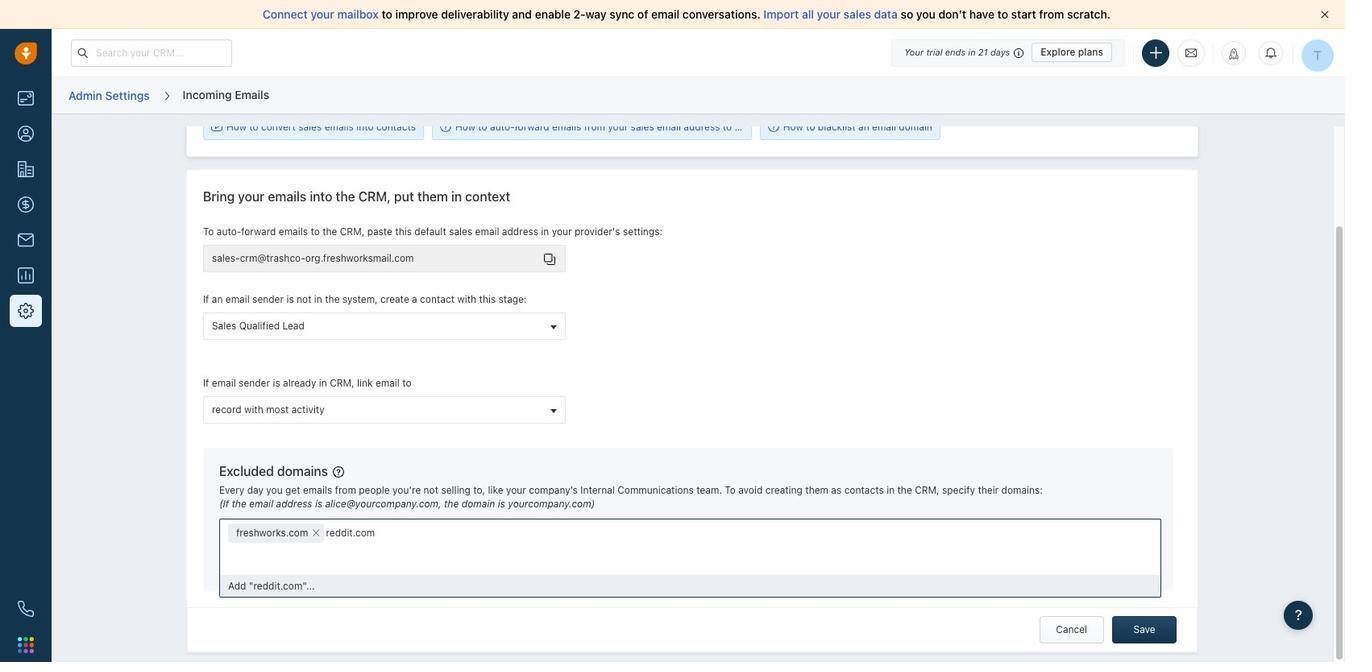 Task type: describe. For each thing, give the bounding box(es) containing it.
blacklist
[[818, 121, 856, 133]]

phone image
[[18, 601, 34, 617]]

to auto-forward emails to the crm, paste this default sales email address in your provider's settings:
[[203, 226, 663, 238]]

the up sales-crm@trashco-org.freshworksmail.com
[[323, 226, 337, 238]]

bring
[[203, 190, 235, 204]]

the left system,
[[325, 293, 340, 306]]

from for your
[[335, 484, 356, 496]]

0 vertical spatial from
[[1039, 7, 1064, 21]]

crm, left 'link'
[[330, 377, 354, 389]]

creating
[[765, 484, 803, 496]]

every day you get emails from people you're not selling to, like your company's internal communications team. to avoid creating them as contacts in the crm, specify their domains: (if the email address is alice@yourcompany.com, the domain is yourcompany.com)
[[219, 484, 1043, 510]]

contact
[[420, 293, 455, 306]]

if for if email sender is already in crm, link email to
[[203, 377, 209, 389]]

every
[[219, 484, 244, 496]]

cancel
[[1056, 624, 1087, 636]]

all
[[802, 7, 814, 21]]

not inside every day you get emails from people you're not selling to, like your company's internal communications team. to avoid creating them as contacts in the crm, specify their domains: (if the email address is alice@yourcompany.com, the domain is yourcompany.com)
[[424, 484, 439, 496]]

activity
[[291, 404, 325, 416]]

internal
[[581, 484, 615, 496]]

0 vertical spatial with
[[457, 293, 477, 306]]

what's new image
[[1228, 48, 1240, 59]]

1 horizontal spatial address
[[502, 226, 538, 238]]

mailbox
[[337, 7, 379, 21]]

excluded
[[219, 465, 274, 479]]

1 horizontal spatial this
[[479, 293, 496, 306]]

admin settings link
[[68, 83, 150, 108]]

default
[[415, 226, 446, 238]]

convert
[[261, 121, 296, 133]]

× button
[[308, 524, 324, 541]]

how to auto-forward emails from your sales email address to the crm link
[[440, 120, 774, 134]]

you're
[[393, 484, 421, 496]]

record with most activity
[[212, 404, 325, 416]]

the left the 'specify'
[[898, 484, 912, 496]]

plans
[[1078, 46, 1103, 58]]

how to auto-forward emails from your sales email address to the crm
[[455, 121, 774, 133]]

you inside every day you get emails from people you're not selling to, like your company's internal communications team. to avoid creating them as contacts in the crm, specify their domains: (if the email address is alice@yourcompany.com, the domain is yourcompany.com)
[[266, 484, 283, 496]]

contacts inside how to convert sales emails into contacts link
[[376, 121, 416, 133]]

import
[[764, 7, 799, 21]]

like
[[488, 484, 503, 496]]

get
[[285, 484, 300, 496]]

way
[[586, 7, 607, 21]]

emails for sales
[[325, 121, 354, 133]]

how for how to convert sales emails into contacts
[[226, 121, 247, 133]]

sales qualified lead
[[212, 320, 305, 332]]

how to convert sales emails into contacts link
[[211, 120, 416, 134]]

to up record with most activity button
[[402, 377, 412, 389]]

in left "context"
[[451, 190, 462, 204]]

crm, inside every day you get emails from people you're not selling to, like your company's internal communications team. to avoid creating them as contacts in the crm, specify their domains: (if the email address is alice@yourcompany.com, the domain is yourcompany.com)
[[915, 484, 940, 496]]

ends
[[945, 47, 966, 57]]

sales qualified lead button
[[203, 313, 566, 340]]

excluded domains
[[219, 465, 328, 479]]

(if
[[219, 498, 229, 510]]

communications
[[618, 484, 694, 496]]

day
[[247, 484, 264, 496]]

address inside how to auto-forward emails from your sales email address to the crm link
[[684, 121, 720, 133]]

org.freshworksmail.com
[[305, 252, 414, 264]]

0 vertical spatial into
[[356, 121, 374, 133]]

system,
[[342, 293, 378, 306]]

email inside every day you get emails from people you're not selling to, like your company's internal communications team. to avoid creating them as contacts in the crm, specify their domains: (if the email address is alice@yourcompany.com, the domain is yourcompany.com)
[[249, 498, 273, 510]]

the down selling
[[444, 498, 459, 510]]

stage:
[[499, 293, 527, 306]]

selling
[[441, 484, 471, 496]]

have
[[970, 7, 995, 21]]

0 horizontal spatial not
[[297, 293, 312, 306]]

is left already
[[273, 377, 280, 389]]

their
[[978, 484, 999, 496]]

trial
[[926, 47, 943, 57]]

add "reddit.com"... option
[[220, 576, 1161, 597]]

scratch.
[[1067, 7, 1111, 21]]

sales-
[[212, 252, 240, 264]]

address inside every day you get emails from people you're not selling to, like your company's internal communications team. to avoid creating them as contacts in the crm, specify their domains: (if the email address is alice@yourcompany.com, the domain is yourcompany.com)
[[276, 498, 312, 510]]

0 vertical spatial you
[[916, 7, 936, 21]]

them inside every day you get emails from people you're not selling to, like your company's internal communications team. to avoid creating them as contacts in the crm, specify their domains: (if the email address is alice@yourcompany.com, the domain is yourcompany.com)
[[805, 484, 829, 496]]

bring your emails into the crm, put them in context
[[203, 190, 510, 204]]

a
[[412, 293, 417, 306]]

your trial ends in 21 days
[[905, 47, 1010, 57]]

already
[[283, 377, 316, 389]]

avoid
[[739, 484, 763, 496]]

specify
[[942, 484, 975, 496]]

provider's
[[575, 226, 620, 238]]

connect
[[263, 7, 308, 21]]

0 horizontal spatial auto-
[[217, 226, 241, 238]]

in down sales-crm@trashco-org.freshworksmail.com
[[314, 293, 322, 306]]

start
[[1011, 7, 1036, 21]]

admin settings
[[69, 89, 150, 102]]

people
[[359, 484, 390, 496]]

deliverability
[[441, 7, 509, 21]]

to inside every day you get emails from people you're not selling to, like your company's internal communications team. to avoid creating them as contacts in the crm, specify their domains: (if the email address is alice@yourcompany.com, the domain is yourcompany.com)
[[725, 484, 736, 496]]

0 horizontal spatial this
[[395, 226, 412, 238]]

crm, left paste on the top of page
[[340, 226, 365, 238]]

emails
[[235, 88, 269, 101]]

0 horizontal spatial them
[[417, 190, 448, 204]]

how to blacklist an email domain
[[783, 121, 932, 133]]

add "reddit.com"...
[[228, 581, 315, 593]]

incoming emails
[[183, 88, 269, 101]]

in left 21
[[968, 47, 976, 57]]

context
[[465, 190, 510, 204]]

if for if an email sender is not in the system, create a contact with this stage:
[[203, 293, 209, 306]]

save button
[[1112, 617, 1177, 644]]

settings
[[105, 89, 150, 102]]

crm
[[752, 121, 774, 133]]

sales-crm@trashco-org.freshworksmail.com
[[212, 252, 414, 264]]

add
[[228, 581, 246, 593]]

record
[[212, 404, 242, 416]]

paste
[[367, 226, 393, 238]]

to,
[[473, 484, 485, 496]]

incoming
[[183, 88, 232, 101]]



Task type: locate. For each thing, give the bounding box(es) containing it.
not
[[297, 293, 312, 306], [424, 484, 439, 496]]

to up "context"
[[478, 121, 487, 133]]

domains
[[277, 465, 328, 479]]

1 horizontal spatial to
[[725, 484, 736, 496]]

connect your mailbox link
[[263, 7, 382, 21]]

how to convert sales emails into contacts
[[226, 121, 416, 133]]

1 vertical spatial from
[[584, 121, 605, 133]]

with inside button
[[244, 404, 263, 416]]

your inside every day you get emails from people you're not selling to, like your company's internal communications team. to avoid creating them as contacts in the crm, specify their domains: (if the email address is alice@yourcompany.com, the domain is yourcompany.com)
[[506, 484, 526, 496]]

as
[[831, 484, 842, 496]]

your
[[905, 47, 924, 57]]

0 vertical spatial auto-
[[490, 121, 515, 133]]

explore
[[1041, 46, 1076, 58]]

1 horizontal spatial them
[[805, 484, 829, 496]]

0 vertical spatial contacts
[[376, 121, 416, 133]]

is down like
[[498, 498, 505, 510]]

sender up qualified on the left of the page
[[252, 293, 284, 306]]

2 horizontal spatial address
[[684, 121, 720, 133]]

how to blacklist an email domain link
[[768, 120, 932, 134]]

to left the start
[[998, 7, 1008, 21]]

1 vertical spatial an
[[212, 293, 223, 306]]

yourcompany.com)
[[508, 498, 595, 510]]

None search field
[[324, 524, 394, 543]]

how for how to auto-forward emails from your sales email address to the crm
[[455, 121, 476, 133]]

them right "put"
[[417, 190, 448, 204]]

0 horizontal spatial you
[[266, 484, 283, 496]]

2 horizontal spatial from
[[1039, 7, 1064, 21]]

domain down your
[[899, 121, 932, 133]]

qualified
[[239, 320, 280, 332]]

contacts
[[376, 121, 416, 133], [844, 484, 884, 496]]

0 horizontal spatial forward
[[241, 226, 276, 238]]

Search your CRM... text field
[[71, 39, 232, 66]]

how right crm
[[783, 121, 803, 133]]

2 how from the left
[[455, 121, 476, 133]]

to left blacklist
[[806, 121, 815, 133]]

1 horizontal spatial how
[[455, 121, 476, 133]]

2-
[[574, 7, 586, 21]]

the left crm
[[735, 121, 749, 133]]

them
[[417, 190, 448, 204], [805, 484, 829, 496]]

this right paste on the top of page
[[395, 226, 412, 238]]

1 vertical spatial sender
[[239, 377, 270, 389]]

you left 'get'
[[266, 484, 283, 496]]

how inside how to auto-forward emails from your sales email address to the crm link
[[455, 121, 476, 133]]

1 vertical spatial contacts
[[844, 484, 884, 496]]

to
[[203, 226, 214, 238], [725, 484, 736, 496]]

add "reddit.com"... list box
[[220, 576, 1161, 597]]

1 how from the left
[[226, 121, 247, 133]]

them left the as
[[805, 484, 829, 496]]

1 horizontal spatial contacts
[[844, 484, 884, 496]]

most
[[266, 404, 289, 416]]

1 vertical spatial auto-
[[217, 226, 241, 238]]

1 vertical spatial domain
[[462, 498, 495, 510]]

2 if from the top
[[203, 377, 209, 389]]

of
[[638, 7, 648, 21]]

how inside how to blacklist an email domain link
[[783, 121, 803, 133]]

0 horizontal spatial contacts
[[376, 121, 416, 133]]

conversations.
[[683, 7, 761, 21]]

alice@yourcompany.com,
[[325, 498, 441, 510]]

0 vertical spatial forward
[[515, 121, 550, 133]]

how inside how to convert sales emails into contacts link
[[226, 121, 247, 133]]

domains:
[[1002, 484, 1043, 496]]

into up sales-crm@trashco-org.freshworksmail.com
[[310, 190, 332, 204]]

2 vertical spatial from
[[335, 484, 356, 496]]

address left crm
[[684, 121, 720, 133]]

if an email sender is not in the system, create a contact with this stage:
[[203, 293, 527, 306]]

and
[[512, 7, 532, 21]]

in right the as
[[887, 484, 895, 496]]

0 vertical spatial this
[[395, 226, 412, 238]]

0 vertical spatial not
[[297, 293, 312, 306]]

from for crm
[[584, 121, 605, 133]]

0 vertical spatial domain
[[899, 121, 932, 133]]

1 horizontal spatial not
[[424, 484, 439, 496]]

0 vertical spatial them
[[417, 190, 448, 204]]

0 horizontal spatial into
[[310, 190, 332, 204]]

an up sales
[[212, 293, 223, 306]]

1 vertical spatial if
[[203, 377, 209, 389]]

1 vertical spatial address
[[502, 226, 538, 238]]

emails for forward
[[552, 121, 581, 133]]

0 vertical spatial to
[[203, 226, 214, 238]]

to
[[382, 7, 392, 21], [998, 7, 1008, 21], [249, 121, 258, 133], [478, 121, 487, 133], [723, 121, 732, 133], [806, 121, 815, 133], [311, 226, 320, 238], [402, 377, 412, 389]]

domain inside every day you get emails from people you're not selling to, like your company's internal communications team. to avoid creating them as contacts in the crm, specify their domains: (if the email address is alice@yourcompany.com, the domain is yourcompany.com)
[[462, 498, 495, 510]]

sync
[[610, 7, 635, 21]]

to up sales-
[[203, 226, 214, 238]]

auto- up "context"
[[490, 121, 515, 133]]

is up lead
[[286, 293, 294, 306]]

0 vertical spatial address
[[684, 121, 720, 133]]

3 how from the left
[[783, 121, 803, 133]]

data
[[874, 7, 898, 21]]

address down 'get'
[[276, 498, 312, 510]]

with right contact
[[457, 293, 477, 306]]

not right you're
[[424, 484, 439, 496]]

this left stage:
[[479, 293, 496, 306]]

crm, left "put"
[[358, 190, 391, 204]]

to up sales-crm@trashco-org.freshworksmail.com
[[311, 226, 320, 238]]

address down "context"
[[502, 226, 538, 238]]

0 horizontal spatial how
[[226, 121, 247, 133]]

1 vertical spatial to
[[725, 484, 736, 496]]

in left provider's
[[541, 226, 549, 238]]

company's
[[529, 484, 578, 496]]

0 horizontal spatial address
[[276, 498, 312, 510]]

1 horizontal spatial auto-
[[490, 121, 515, 133]]

explore plans link
[[1032, 43, 1112, 62]]

with left most
[[244, 404, 263, 416]]

if
[[203, 293, 209, 306], [203, 377, 209, 389]]

2 vertical spatial address
[[276, 498, 312, 510]]

2 horizontal spatial how
[[783, 121, 803, 133]]

save
[[1134, 624, 1156, 636]]

the left "put"
[[336, 190, 355, 204]]

domain down the to,
[[462, 498, 495, 510]]

1 horizontal spatial into
[[356, 121, 374, 133]]

0 vertical spatial an
[[859, 121, 869, 133]]

1 vertical spatial with
[[244, 404, 263, 416]]

from inside every day you get emails from people you're not selling to, like your company's internal communications team. to avoid creating them as contacts in the crm, specify their domains: (if the email address is alice@yourcompany.com, the domain is yourcompany.com)
[[335, 484, 356, 496]]

you right "so"
[[916, 7, 936, 21]]

contacts right the as
[[844, 484, 884, 496]]

contacts up "put"
[[376, 121, 416, 133]]

freshworks switcher image
[[18, 637, 34, 654]]

from
[[1039, 7, 1064, 21], [584, 121, 605, 133], [335, 484, 356, 496]]

1 vertical spatial forward
[[241, 226, 276, 238]]

create
[[380, 293, 409, 306]]

is up × button
[[315, 498, 323, 510]]

sales
[[844, 7, 871, 21], [298, 121, 322, 133], [631, 121, 654, 133], [449, 226, 473, 238]]

1 vertical spatial not
[[424, 484, 439, 496]]

phone element
[[10, 593, 42, 626]]

team.
[[697, 484, 722, 496]]

0 horizontal spatial with
[[244, 404, 263, 416]]

to left avoid
[[725, 484, 736, 496]]

21
[[978, 47, 988, 57]]

in
[[968, 47, 976, 57], [451, 190, 462, 204], [541, 226, 549, 238], [314, 293, 322, 306], [319, 377, 327, 389], [887, 484, 895, 496]]

×
[[312, 524, 321, 541]]

address
[[684, 121, 720, 133], [502, 226, 538, 238], [276, 498, 312, 510]]

1 horizontal spatial with
[[457, 293, 477, 306]]

you
[[916, 7, 936, 21], [266, 484, 283, 496]]

auto- up sales-
[[217, 226, 241, 238]]

into
[[356, 121, 374, 133], [310, 190, 332, 204]]

close image
[[1321, 10, 1329, 19]]

cancel button
[[1040, 617, 1104, 644]]

an right blacklist
[[859, 121, 869, 133]]

how down 'incoming emails'
[[226, 121, 247, 133]]

contacts inside every day you get emails from people you're not selling to, like your company's internal communications team. to avoid creating them as contacts in the crm, specify their domains: (if the email address is alice@yourcompany.com, the domain is yourcompany.com)
[[844, 484, 884, 496]]

0 vertical spatial sender
[[252, 293, 284, 306]]

put
[[394, 190, 414, 204]]

emails for get
[[303, 484, 332, 496]]

the
[[735, 121, 749, 133], [336, 190, 355, 204], [323, 226, 337, 238], [325, 293, 340, 306], [898, 484, 912, 496], [232, 498, 247, 510], [444, 498, 459, 510]]

sender up record with most activity
[[239, 377, 270, 389]]

improve
[[395, 7, 438, 21]]

settings:
[[623, 226, 663, 238]]

send email image
[[1186, 46, 1197, 59]]

0 vertical spatial if
[[203, 293, 209, 306]]

admin
[[69, 89, 102, 102]]

how
[[226, 121, 247, 133], [455, 121, 476, 133], [783, 121, 803, 133]]

0 horizontal spatial from
[[335, 484, 356, 496]]

crm@trashco-
[[240, 252, 305, 264]]

1 vertical spatial you
[[266, 484, 283, 496]]

record with most activity button
[[203, 397, 566, 424]]

to left crm
[[723, 121, 732, 133]]

1 horizontal spatial you
[[916, 7, 936, 21]]

to left the convert
[[249, 121, 258, 133]]

1 horizontal spatial forward
[[515, 121, 550, 133]]

link
[[357, 377, 373, 389]]

"reddit.com"...
[[249, 581, 315, 593]]

email
[[651, 7, 680, 21], [657, 121, 681, 133], [872, 121, 896, 133], [475, 226, 499, 238], [226, 293, 250, 306], [212, 377, 236, 389], [376, 377, 400, 389], [249, 498, 273, 510]]

to right mailbox
[[382, 7, 392, 21]]

1 vertical spatial them
[[805, 484, 829, 496]]

how up "context"
[[455, 121, 476, 133]]

into up bring your emails into the crm, put them in context
[[356, 121, 374, 133]]

emails inside every day you get emails from people you're not selling to, like your company's internal communications team. to avoid creating them as contacts in the crm, specify their domains: (if the email address is alice@yourcompany.com, the domain is yourcompany.com)
[[303, 484, 332, 496]]

1 if from the top
[[203, 293, 209, 306]]

0 horizontal spatial domain
[[462, 498, 495, 510]]

crm, left the 'specify'
[[915, 484, 940, 496]]

if email sender is already in crm, link email to
[[203, 377, 412, 389]]

sender
[[252, 293, 284, 306], [239, 377, 270, 389]]

0 horizontal spatial an
[[212, 293, 223, 306]]

emails
[[325, 121, 354, 133], [552, 121, 581, 133], [268, 190, 307, 204], [279, 226, 308, 238], [303, 484, 332, 496]]

0 horizontal spatial to
[[203, 226, 214, 238]]

the right (if
[[232, 498, 247, 510]]

1 vertical spatial into
[[310, 190, 332, 204]]

freshworks.com
[[236, 527, 308, 539]]

1 vertical spatial this
[[479, 293, 496, 306]]

1 horizontal spatial an
[[859, 121, 869, 133]]

in right already
[[319, 377, 327, 389]]

1 horizontal spatial from
[[584, 121, 605, 133]]

in inside every day you get emails from people you're not selling to, like your company's internal communications team. to avoid creating them as contacts in the crm, specify their domains: (if the email address is alice@yourcompany.com, the domain is yourcompany.com)
[[887, 484, 895, 496]]

so
[[901, 7, 913, 21]]

1 horizontal spatial domain
[[899, 121, 932, 133]]

connect your mailbox to improve deliverability and enable 2-way sync of email conversations. import all your sales data so you don't have to start from scratch.
[[263, 7, 1111, 21]]

crm,
[[358, 190, 391, 204], [340, 226, 365, 238], [330, 377, 354, 389], [915, 484, 940, 496]]

how for how to blacklist an email domain
[[783, 121, 803, 133]]

sales
[[212, 320, 236, 332]]

not up lead
[[297, 293, 312, 306]]

an inside how to blacklist an email domain link
[[859, 121, 869, 133]]



Task type: vqa. For each thing, say whether or not it's contained in the screenshot.
'trial'
yes



